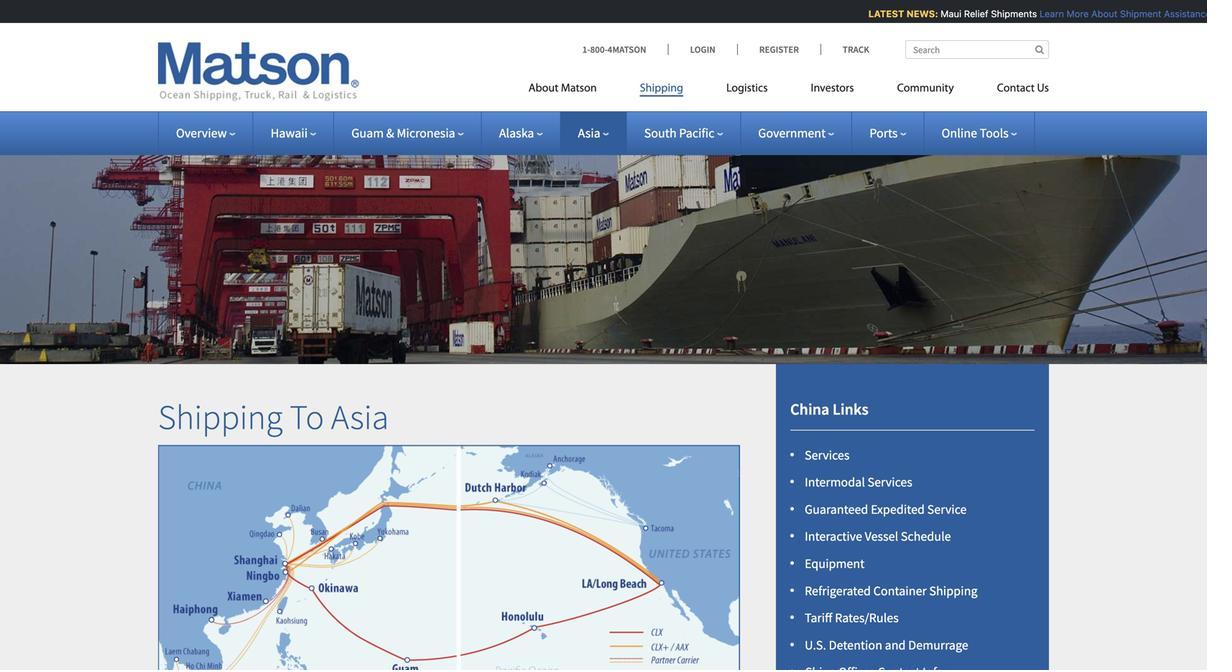 Task type: describe. For each thing, give the bounding box(es) containing it.
1 horizontal spatial services
[[868, 474, 912, 490]]

about inside top menu navigation
[[528, 83, 558, 94]]

pacific
[[679, 125, 714, 141]]

micronesia
[[397, 125, 455, 141]]

1-800-4matson link
[[582, 43, 668, 55]]

naha image
[[230, 509, 392, 670]]

logistics link
[[705, 76, 789, 105]]

latest news: maui relief shipments learn more about shipment assistance 
[[864, 8, 1207, 19]]

interactive
[[805, 529, 862, 545]]

contact
[[997, 83, 1035, 94]]

search image
[[1035, 45, 1044, 54]]

equipment link
[[805, 556, 865, 572]]

guaranteed expedited service link
[[805, 501, 967, 518]]

register link
[[737, 43, 820, 55]]

us
[[1037, 83, 1049, 94]]

asia link
[[578, 125, 609, 141]]

online tools link
[[941, 125, 1017, 141]]

ports link
[[869, 125, 906, 141]]

0 vertical spatial about
[[1087, 8, 1113, 19]]

demurrage
[[908, 637, 968, 653]]

online tools
[[941, 125, 1009, 141]]

refrigerated container shipping link
[[805, 583, 977, 599]]

learn more about shipment assistance link
[[1035, 8, 1207, 19]]

online
[[941, 125, 977, 141]]

assistance
[[1159, 8, 1206, 19]]

track
[[843, 43, 869, 55]]

4matson
[[608, 43, 646, 55]]

about matson
[[528, 83, 597, 94]]

alaska services image
[[158, 445, 740, 670]]

u.s.
[[805, 637, 826, 653]]

register
[[759, 43, 799, 55]]

matson
[[561, 83, 597, 94]]

investors
[[811, 83, 854, 94]]

detention
[[829, 637, 882, 653]]

interactive vessel schedule link
[[805, 529, 951, 545]]

u.s. detention and demurrage link
[[805, 637, 968, 653]]

login link
[[668, 43, 737, 55]]

refrigerated container shipping
[[805, 583, 977, 599]]

shipping for shipping to asia
[[158, 395, 283, 439]]

government
[[758, 125, 826, 141]]

intermodal services link
[[805, 474, 912, 490]]

blue matson logo with ocean, shipping, truck, rail and logistics written beneath it. image
[[158, 42, 359, 101]]

ningbo image
[[204, 494, 365, 656]]

community link
[[876, 76, 975, 105]]

shipment
[[1115, 8, 1157, 19]]

china links section
[[758, 364, 1067, 670]]

alaska link
[[499, 125, 543, 141]]

maui
[[936, 8, 957, 19]]

800-
[[590, 43, 608, 55]]

shipping to asia
[[158, 395, 389, 439]]

equipment
[[805, 556, 865, 572]]

container
[[873, 583, 927, 599]]

overview link
[[176, 125, 235, 141]]

alaska
[[499, 125, 534, 141]]

logistics
[[726, 83, 768, 94]]

guam & micronesia link
[[351, 125, 464, 141]]

and
[[885, 637, 906, 653]]

intermodal services
[[805, 474, 912, 490]]

long beach image
[[581, 503, 743, 665]]

login
[[690, 43, 715, 55]]



Task type: locate. For each thing, give the bounding box(es) containing it.
u.s. detention and demurrage
[[805, 637, 968, 653]]

south pacific
[[644, 125, 714, 141]]

guaranteed expedited service
[[805, 501, 967, 518]]

about
[[1087, 8, 1113, 19], [528, 83, 558, 94]]

2 vertical spatial shipping
[[929, 583, 977, 599]]

None search field
[[905, 40, 1049, 59]]

refrigerated
[[805, 583, 871, 599]]

intermodal
[[805, 474, 865, 490]]

dutch harbor image
[[415, 420, 577, 581]]

interactive vessel schedule
[[805, 529, 951, 545]]

1 vertical spatial about
[[528, 83, 558, 94]]

guam image
[[327, 579, 488, 670]]

1 horizontal spatial asia
[[578, 125, 600, 141]]

0 horizontal spatial asia
[[331, 395, 389, 439]]

services link
[[805, 447, 849, 463]]

overview
[[176, 125, 227, 141]]

0 horizontal spatial about
[[528, 83, 558, 94]]

south pacific link
[[644, 125, 723, 141]]

tariff rates/rules link
[[805, 610, 899, 626]]

1 vertical spatial services
[[868, 474, 912, 490]]

asia down about matson link
[[578, 125, 600, 141]]

hawaii link
[[271, 125, 316, 141]]

shipping inside the china links section
[[929, 583, 977, 599]]

guaranteed
[[805, 501, 868, 518]]

1 horizontal spatial about
[[1087, 8, 1113, 19]]

0 vertical spatial shipping
[[640, 83, 683, 94]]

schedule
[[901, 529, 951, 545]]

rates/rules
[[835, 610, 899, 626]]

shipments
[[986, 8, 1032, 19]]

tariff
[[805, 610, 832, 626]]

1-800-4matson
[[582, 43, 646, 55]]

guam
[[351, 125, 384, 141]]

asia
[[578, 125, 600, 141], [331, 395, 389, 439]]

to
[[290, 395, 324, 439]]

news:
[[902, 8, 934, 19]]

about left matson
[[528, 83, 558, 94]]

1 vertical spatial asia
[[331, 395, 389, 439]]

matson containership manulani at terminal preparing to ship from china. image
[[0, 132, 1207, 364]]

services up intermodal
[[805, 447, 849, 463]]

links
[[833, 399, 869, 419]]

investors link
[[789, 76, 876, 105]]

services up guaranteed expedited service link
[[868, 474, 912, 490]]

tariff rates/rules
[[805, 610, 899, 626]]

0 vertical spatial asia
[[578, 125, 600, 141]]

shipping for shipping
[[640, 83, 683, 94]]

more
[[1062, 8, 1084, 19]]

tools
[[980, 125, 1009, 141]]

xiamen image
[[185, 519, 347, 670], [133, 542, 295, 670]]

shipping inside top menu navigation
[[640, 83, 683, 94]]

relief
[[959, 8, 984, 19]]

top menu navigation
[[528, 76, 1049, 105]]

about matson link
[[528, 76, 618, 105]]

contact us link
[[975, 76, 1049, 105]]

shanghai image
[[204, 481, 365, 643]]

1 horizontal spatial shipping
[[640, 83, 683, 94]]

track link
[[820, 43, 869, 55]]

vessel
[[865, 529, 898, 545]]

0 vertical spatial services
[[805, 447, 849, 463]]

south
[[644, 125, 677, 141]]

2 horizontal spatial shipping
[[929, 583, 977, 599]]

1 vertical spatial shipping
[[158, 395, 283, 439]]

0 horizontal spatial shipping
[[158, 395, 283, 439]]

service
[[927, 501, 967, 518]]

contact us
[[997, 83, 1049, 94]]

learn
[[1035, 8, 1059, 19]]

honolulu image
[[455, 547, 617, 670]]

&
[[386, 125, 394, 141]]

ports
[[869, 125, 898, 141]]

hawaii
[[271, 125, 308, 141]]

shipping
[[640, 83, 683, 94], [158, 395, 283, 439], [929, 583, 977, 599]]

government link
[[758, 125, 834, 141]]

community
[[897, 83, 954, 94]]

shipping link
[[618, 76, 705, 105]]

china links
[[790, 399, 869, 419]]

latest
[[864, 8, 900, 19]]

Search search field
[[905, 40, 1049, 59]]

0 horizontal spatial services
[[805, 447, 849, 463]]

asia right to
[[331, 395, 389, 439]]

guam & micronesia
[[351, 125, 455, 141]]

1-
[[582, 43, 590, 55]]

about right more
[[1087, 8, 1113, 19]]

services
[[805, 447, 849, 463], [868, 474, 912, 490]]

expedited
[[871, 501, 925, 518]]

china
[[790, 399, 829, 419]]



Task type: vqa. For each thing, say whether or not it's contained in the screenshot.
Service
yes



